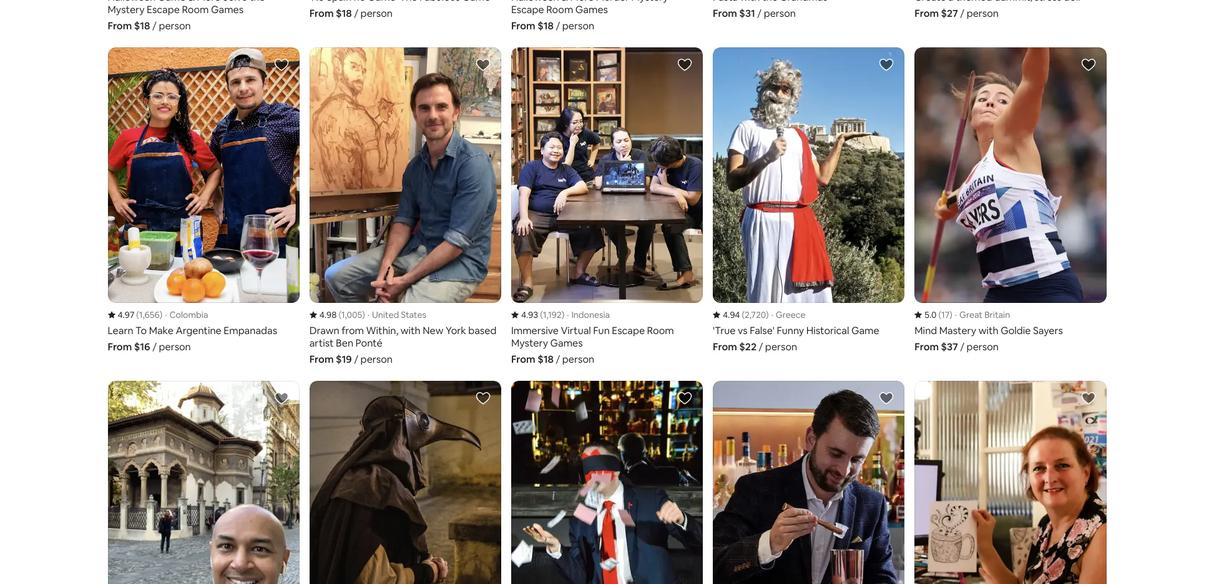 Task type: describe. For each thing, give the bounding box(es) containing it.
· for $16
[[165, 309, 167, 321]]

/ inside immersive virtual fun escape room mystery games group
[[556, 353, 560, 366]]

) for from $37
[[950, 309, 953, 321]]

· greece
[[771, 309, 806, 321]]

$16
[[134, 341, 150, 354]]

from inside halloween game & more solve the mystery escape room games group
[[108, 19, 132, 32]]

'no spain no game' the fabulous game group
[[309, 0, 501, 20]]

states
[[401, 309, 426, 321]]

$31
[[739, 7, 755, 20]]

halloween & more murder mystery escape room games group
[[511, 0, 703, 32]]

) for from $18
[[562, 309, 565, 321]]

colombia
[[170, 309, 208, 321]]

from inside pasta with the grandmas group
[[713, 7, 737, 20]]

from inside 'true vs false' funny historical game group
[[713, 341, 737, 354]]

save this experience image for from $22 / person
[[879, 57, 894, 72]]

$18 for 'no spain no game' the fabulous game group
[[336, 7, 352, 20]]

/ inside 'learn to make argentine empanadas' group
[[152, 341, 157, 354]]

5.0 ( 17 )
[[925, 309, 953, 321]]

person inside create a themed dammit/stress doll group
[[967, 7, 999, 20]]

· for $18
[[567, 309, 569, 321]]

/ inside drawn from within, with new york based artist ben ponté group
[[354, 353, 358, 366]]

$27
[[941, 7, 958, 20]]

learn to make argentine empanadas group
[[108, 47, 299, 354]]

1,005
[[341, 309, 362, 321]]

4.94
[[723, 309, 740, 321]]

· for $19
[[368, 309, 370, 321]]

( for $22
[[742, 309, 745, 321]]

rating 4.93 out of 5; 1,192 reviews image
[[511, 309, 565, 321]]

from inside immersive virtual fun escape room mystery games group
[[511, 353, 535, 366]]

britain
[[985, 309, 1010, 321]]

( for $19
[[339, 309, 341, 321]]

rating 4.98 out of 5; 1,005 reviews image
[[309, 309, 365, 321]]

( for $37
[[939, 309, 941, 321]]

person inside 'learn to make argentine empanadas' group
[[159, 341, 191, 354]]

) for from $16
[[160, 309, 162, 321]]

halloween game & more solve the mystery escape room games group
[[108, 0, 299, 32]]

17
[[941, 309, 950, 321]]

$18 for halloween game & more solve the mystery escape room games group
[[134, 19, 150, 32]]

) for from $19
[[362, 309, 365, 321]]

4.97 ( 1,656 )
[[118, 309, 162, 321]]

/ inside 'halloween & more murder mystery escape room games' "group"
[[556, 19, 560, 32]]

united
[[372, 309, 399, 321]]

from $27 / person
[[915, 7, 999, 20]]

from $31 / person
[[713, 7, 796, 20]]

from $37 / person
[[915, 341, 999, 354]]

) for from $22
[[766, 309, 769, 321]]

person inside 'no spain no game' the fabulous game group
[[361, 7, 393, 20]]

from $18 / person for 'halloween & more murder mystery escape room games' "group"
[[511, 19, 594, 32]]

/ inside mind mastery with goldie sayers group
[[960, 341, 965, 354]]

4.94 ( 2,720 )
[[723, 309, 769, 321]]

1 horizontal spatial save this experience image
[[677, 391, 692, 406]]

· united states
[[368, 309, 426, 321]]

person inside halloween game & more solve the mystery escape room games group
[[159, 19, 191, 32]]

from $18 / person for halloween game & more solve the mystery escape room games group
[[108, 19, 191, 32]]

4.93 ( 1,192 )
[[521, 309, 565, 321]]

rating 4.94 out of 5; 2,720 reviews image
[[713, 309, 769, 321]]



Task type: vqa. For each thing, say whether or not it's contained in the screenshot.


Task type: locate. For each thing, give the bounding box(es) containing it.
1 · from the left
[[165, 309, 167, 321]]

from $18 / person inside halloween game & more solve the mystery escape room games group
[[108, 19, 191, 32]]

· indonesia
[[567, 309, 610, 321]]

2 · from the left
[[368, 309, 370, 321]]

$18 inside halloween game & more solve the mystery escape room games group
[[134, 19, 150, 32]]

· inside 'true vs false' funny historical game group
[[771, 309, 773, 321]]

2,720
[[745, 309, 766, 321]]

/ inside 'true vs false' funny historical game group
[[759, 341, 763, 354]]

( right '4.97'
[[136, 309, 139, 321]]

( for $18
[[540, 309, 543, 321]]

2 ) from the left
[[362, 309, 365, 321]]

2 horizontal spatial save this experience image
[[879, 57, 894, 72]]

· right 2,720
[[771, 309, 773, 321]]

great
[[960, 309, 983, 321]]

'true vs false' funny historical game group
[[713, 47, 905, 354]]

from $18 / person inside 'halloween & more murder mystery escape room games' "group"
[[511, 19, 594, 32]]

( for $16
[[136, 309, 139, 321]]

· colombia
[[165, 309, 208, 321]]

· right "1,656"
[[165, 309, 167, 321]]

1 ( from the left
[[136, 309, 139, 321]]

( inside drawn from within, with new york based artist ben ponté group
[[339, 309, 341, 321]]

save this experience image inside 'true vs false' funny historical game group
[[879, 57, 894, 72]]

indonesia
[[572, 309, 610, 321]]

create a themed dammit/stress doll group
[[915, 0, 1107, 20]]

( right 4.94
[[742, 309, 745, 321]]

0 horizontal spatial save this experience image
[[274, 57, 289, 72]]

$22
[[739, 341, 757, 354]]

person inside 'halloween & more murder mystery escape room games' "group"
[[562, 19, 594, 32]]

4.97
[[118, 309, 134, 321]]

$37
[[941, 341, 958, 354]]

· right 1,192 on the left bottom of the page
[[567, 309, 569, 321]]

3 ( from the left
[[540, 309, 543, 321]]

( inside immersive virtual fun escape room mystery games group
[[540, 309, 543, 321]]

$18 for 'halloween & more murder mystery escape room games' "group"
[[538, 19, 554, 32]]

5 ) from the left
[[950, 309, 953, 321]]

/ inside group
[[960, 7, 965, 20]]

person inside immersive virtual fun escape room mystery games group
[[562, 353, 594, 366]]

) inside 'learn to make argentine empanadas' group
[[160, 309, 162, 321]]

1,656
[[139, 309, 160, 321]]

save this experience image inside immersive virtual fun escape room mystery games group
[[677, 57, 692, 72]]

4 ) from the left
[[766, 309, 769, 321]]

from
[[309, 7, 334, 20], [713, 7, 737, 20], [915, 7, 939, 20], [108, 19, 132, 32], [511, 19, 535, 32], [108, 341, 132, 354], [713, 341, 737, 354], [915, 341, 939, 354], [309, 353, 334, 366], [511, 353, 535, 366]]

3 ) from the left
[[562, 309, 565, 321]]

mind mastery with goldie sayers group
[[915, 47, 1107, 354]]

4 ( from the left
[[742, 309, 745, 321]]

( inside 'learn to make argentine empanadas' group
[[136, 309, 139, 321]]

) left · indonesia
[[562, 309, 565, 321]]

( right 4.98
[[339, 309, 341, 321]]

person inside drawn from within, with new york based artist ben ponté group
[[361, 353, 393, 366]]

) inside immersive virtual fun escape room mystery games group
[[562, 309, 565, 321]]

· inside 'learn to make argentine empanadas' group
[[165, 309, 167, 321]]

· for $37
[[955, 309, 957, 321]]

) inside mind mastery with goldie sayers group
[[950, 309, 953, 321]]

1,192
[[543, 309, 562, 321]]

rating 5.0 out of 5; 17 reviews image
[[915, 309, 953, 321]]

· great britain
[[955, 309, 1010, 321]]

$18 inside 'halloween & more murder mystery escape room games' "group"
[[538, 19, 554, 32]]

save this experience image
[[274, 57, 289, 72], [879, 57, 894, 72], [677, 391, 692, 406]]

from inside create a themed dammit/stress doll group
[[915, 7, 939, 20]]

( inside 'true vs false' funny historical game group
[[742, 309, 745, 321]]

$18 inside immersive virtual fun escape room mystery games group
[[538, 353, 554, 366]]

person inside mind mastery with goldie sayers group
[[967, 341, 999, 354]]

$19
[[336, 353, 352, 366]]

/ inside halloween game & more solve the mystery escape room games group
[[152, 19, 157, 32]]

(
[[136, 309, 139, 321], [339, 309, 341, 321], [540, 309, 543, 321], [742, 309, 745, 321], [939, 309, 941, 321]]

1 ) from the left
[[160, 309, 162, 321]]

( inside mind mastery with goldie sayers group
[[939, 309, 941, 321]]

2 ( from the left
[[339, 309, 341, 321]]

from $22 / person
[[713, 341, 797, 354]]

·
[[165, 309, 167, 321], [368, 309, 370, 321], [567, 309, 569, 321], [771, 309, 773, 321], [955, 309, 957, 321]]

from $18 / person
[[309, 7, 393, 20], [108, 19, 191, 32], [511, 19, 594, 32], [511, 353, 594, 366]]

save this experience image for from $16 / person
[[274, 57, 289, 72]]

5.0
[[925, 309, 937, 321]]

4.98
[[319, 309, 337, 321]]

/
[[354, 7, 358, 20], [758, 7, 762, 20], [960, 7, 965, 20], [152, 19, 157, 32], [556, 19, 560, 32], [152, 341, 157, 354], [759, 341, 763, 354], [960, 341, 965, 354], [354, 353, 358, 366], [556, 353, 560, 366]]

· inside drawn from within, with new york based artist ben ponté group
[[368, 309, 370, 321]]

from $18 / person for 'no spain no game' the fabulous game group
[[309, 7, 393, 20]]

immersive virtual fun escape room mystery games group
[[511, 47, 703, 366]]

/ inside pasta with the grandmas group
[[758, 7, 762, 20]]

/ inside 'no spain no game' the fabulous game group
[[354, 7, 358, 20]]

from inside mind mastery with goldie sayers group
[[915, 341, 939, 354]]

3 · from the left
[[567, 309, 569, 321]]

$18
[[336, 7, 352, 20], [134, 19, 150, 32], [538, 19, 554, 32], [538, 353, 554, 366]]

5 · from the left
[[955, 309, 957, 321]]

) left · colombia
[[160, 309, 162, 321]]

drawn from within, with new york based artist ben ponté group
[[309, 47, 501, 366]]

rating 4.97 out of 5; 1,656 reviews image
[[108, 309, 162, 321]]

4 · from the left
[[771, 309, 773, 321]]

)
[[160, 309, 162, 321], [362, 309, 365, 321], [562, 309, 565, 321], [766, 309, 769, 321], [950, 309, 953, 321]]

from inside 'learn to make argentine empanadas' group
[[108, 341, 132, 354]]

from $16 / person
[[108, 341, 191, 354]]

from $18 / person inside 'no spain no game' the fabulous game group
[[309, 7, 393, 20]]

pasta with the grandmas group
[[713, 0, 905, 20]]

4.93
[[521, 309, 538, 321]]

· inside mind mastery with goldie sayers group
[[955, 309, 957, 321]]

· right 17
[[955, 309, 957, 321]]

greece
[[776, 309, 806, 321]]

person
[[361, 7, 393, 20], [764, 7, 796, 20], [967, 7, 999, 20], [159, 19, 191, 32], [562, 19, 594, 32], [159, 341, 191, 354], [765, 341, 797, 354], [967, 341, 999, 354], [361, 353, 393, 366], [562, 353, 594, 366]]

from inside 'halloween & more murder mystery escape room games' "group"
[[511, 19, 535, 32]]

) inside drawn from within, with new york based artist ben ponté group
[[362, 309, 365, 321]]

) left · greece
[[766, 309, 769, 321]]

from inside group
[[309, 353, 334, 366]]

( right 5.0
[[939, 309, 941, 321]]

from $18 / person inside immersive virtual fun escape room mystery games group
[[511, 353, 594, 366]]

· inside immersive virtual fun escape room mystery games group
[[567, 309, 569, 321]]

) left united
[[362, 309, 365, 321]]

4.98 ( 1,005 )
[[319, 309, 365, 321]]

( right 4.93 on the bottom left of the page
[[540, 309, 543, 321]]

save this experience image
[[476, 57, 491, 72], [677, 57, 692, 72], [1081, 57, 1096, 72], [274, 391, 289, 406], [476, 391, 491, 406], [879, 391, 894, 406], [1081, 391, 1096, 406]]

) inside 'true vs false' funny historical game group
[[766, 309, 769, 321]]

$18 inside 'no spain no game' the fabulous game group
[[336, 7, 352, 20]]

from $19 / person
[[309, 353, 393, 366]]

from inside 'no spain no game' the fabulous game group
[[309, 7, 334, 20]]

) left the great
[[950, 309, 953, 321]]

· right 1,005
[[368, 309, 370, 321]]

person inside pasta with the grandmas group
[[764, 7, 796, 20]]

person inside 'true vs false' funny historical game group
[[765, 341, 797, 354]]

5 ( from the left
[[939, 309, 941, 321]]

save this experience image inside 'learn to make argentine empanadas' group
[[274, 57, 289, 72]]

· for $22
[[771, 309, 773, 321]]



